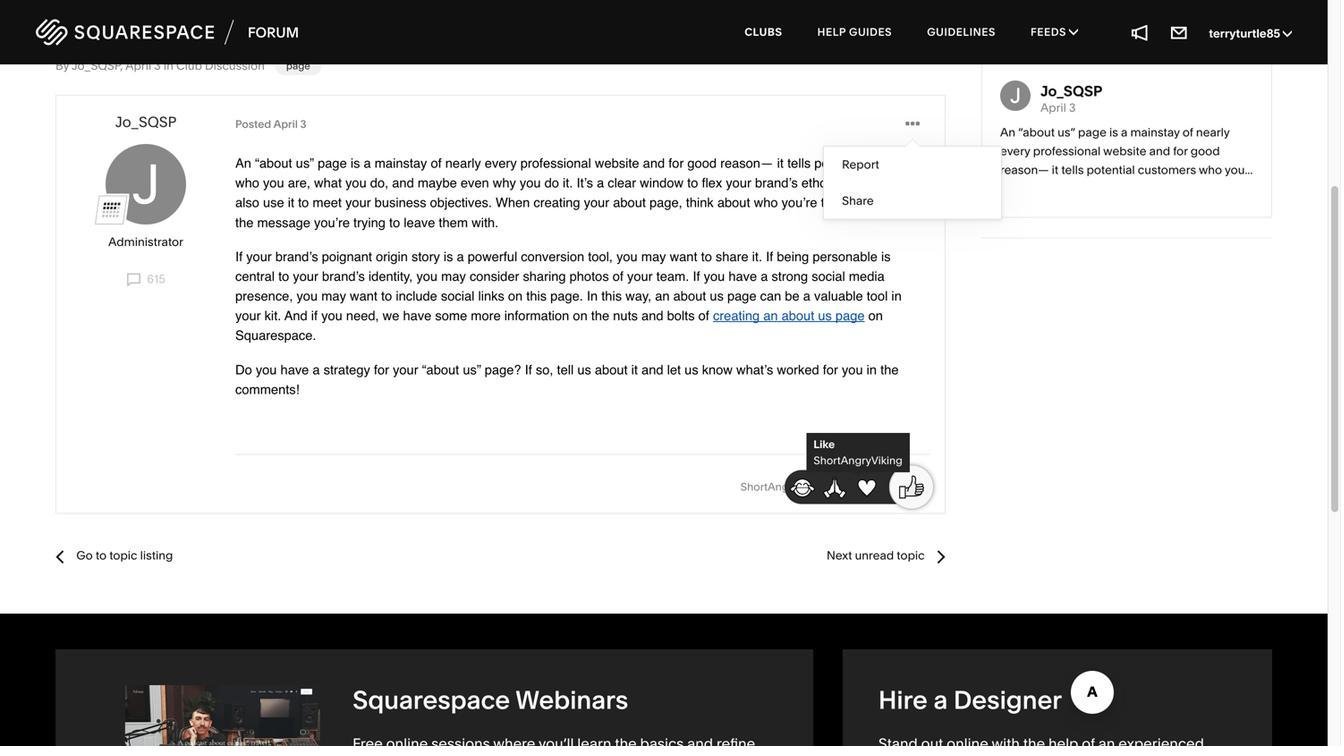 Task type: vqa. For each thing, say whether or not it's contained in the screenshot.
are
no



Task type: locate. For each thing, give the bounding box(es) containing it.
reason— inside an "about us" page is a mainstay of nearly every professional website and for good reason— it tells potential customers who you are, what you do, and maybe even why you do it. it's a clear window to flex your brand's ethos, but you can also use it to meet your business objectives. when creating your about page, think about who you're trying to reach and the message you're trying to leave them with.
[[721, 155, 774, 171]]

april right ,
[[126, 59, 151, 73]]

a
[[1121, 125, 1128, 140], [364, 155, 371, 171], [597, 175, 604, 191], [457, 249, 464, 264], [761, 268, 768, 284], [803, 288, 811, 304], [313, 362, 320, 377], [934, 685, 948, 716]]

customers left you... at right top
[[1138, 163, 1197, 177]]

website for an "about us" page is a mainstay of nearly every professional website and for good reason— it tells potential customers who you...
[[1104, 144, 1147, 158]]

1 topic from the left
[[109, 549, 137, 563]]

2 horizontal spatial the
[[881, 362, 899, 377]]

your up way,
[[627, 268, 653, 284]]

you up club discussion link
[[188, 3, 248, 47]]

use up message
[[263, 195, 284, 211]]

good inside the an "about us" page is a mainstay of nearly every professional website and for good reason— it tells potential customers who you...
[[1191, 144, 1220, 158]]

may up the some at the top of the page
[[441, 268, 466, 284]]

identity,
[[369, 268, 413, 284]]

mainstay
[[1131, 125, 1180, 140], [375, 155, 427, 171]]

brand's down message
[[275, 249, 318, 264]]

next
[[827, 549, 852, 563]]

nearly up even
[[445, 155, 481, 171]]

2 this from the left
[[602, 288, 622, 304]]

trying
[[821, 195, 853, 211], [354, 215, 386, 230]]

1 vertical spatial do
[[545, 175, 559, 191]]

do up the by jo_sqsp , april 3 in club discussion
[[137, 3, 181, 47]]

creating inside 'link'
[[713, 308, 760, 324]]

jo_sqsp april 3
[[1041, 83, 1103, 115]]

bolts
[[667, 308, 695, 324]]

1 vertical spatial trying
[[354, 215, 386, 230]]

brand's left ethos,
[[755, 175, 798, 191]]

origin
[[376, 249, 408, 264]]

0 horizontal spatial an
[[235, 155, 251, 171]]

0 horizontal spatial creating
[[534, 195, 580, 211]]

2 horizontal spatial brand's
[[755, 175, 798, 191]]

1 vertical spatial creating
[[713, 308, 760, 324]]

professional for you
[[521, 155, 591, 171]]

nuts
[[613, 308, 638, 324]]

mainstay inside an "about us" page is a mainstay of nearly every professional website and for good reason— it tells potential customers who you are, what you do, and maybe even why you do it. it's a clear window to flex your brand's ethos, but you can also use it to meet your business objectives. when creating your about page, think about who you're trying to reach and the message you're trying to leave them with.
[[375, 155, 427, 171]]

you're down meet
[[314, 215, 350, 230]]

2 horizontal spatial may
[[642, 249, 666, 264]]

0 horizontal spatial every
[[485, 155, 517, 171]]

1 vertical spatial an
[[655, 288, 670, 304]]

go to topic listing
[[76, 549, 173, 563]]

page right discussion
[[286, 60, 310, 72]]

every
[[1001, 144, 1031, 158], [485, 155, 517, 171]]

you left "do,"
[[346, 175, 367, 191]]

april for jo_sqsp
[[1041, 101, 1067, 115]]

report
[[842, 158, 880, 172]]

is inside the an "about us" page is a mainstay of nearly every professional website and for good reason— it tells potential customers who you...
[[1110, 125, 1119, 140]]

2 horizontal spatial have
[[729, 268, 757, 284]]

you're
[[782, 195, 818, 211], [314, 215, 350, 230]]

0 vertical spatial do
[[137, 3, 181, 47]]

for
[[1174, 144, 1188, 158], [669, 155, 684, 171], [374, 362, 389, 377], [823, 362, 838, 377]]

potential inside the an "about us" page is a mainstay of nearly every professional website and for good reason— it tells potential customers who you...
[[1087, 163, 1135, 177]]

1 horizontal spatial jo_sqsp image
[[1001, 81, 1031, 111]]

mainstay inside the an "about us" page is a mainstay of nearly every professional website and for good reason— it tells potential customers who you...
[[1131, 125, 1180, 140]]

who up also
[[235, 175, 259, 191]]

2 horizontal spatial an
[[764, 308, 778, 324]]

your inside do you have a strategy for your "about us" page? if so, tell us about it and let us know what's worked for you in the comments!
[[393, 362, 418, 377]]

to down the business
[[389, 215, 400, 230]]

brand's
[[755, 175, 798, 191], [275, 249, 318, 264], [322, 268, 365, 284]]

to down are,
[[298, 195, 309, 211]]

0 horizontal spatial customers
[[868, 155, 928, 171]]

like image right love icon on the bottom right of page
[[896, 472, 928, 503]]

nearly for you...
[[1197, 125, 1230, 140]]

it. left it's
[[563, 175, 573, 191]]

3 right the 'posted'
[[300, 118, 307, 131]]

it down "jo_sqsp april 3"
[[1052, 163, 1059, 177]]

2 horizontal spatial on
[[869, 308, 883, 324]]

2 horizontal spatial april
[[1041, 101, 1067, 115]]

on squarespace.
[[235, 308, 887, 343]]

about down be
[[782, 308, 815, 324]]

0 vertical spatial social
[[812, 268, 846, 284]]

page? inside do you have a strategy for your "about us" page? if so, tell us about it and let us know what's worked for you in the comments!
[[485, 362, 521, 377]]

in left club on the top left of the page
[[164, 59, 174, 73]]

guidelines link
[[911, 9, 1012, 55]]

0 horizontal spatial potential
[[815, 155, 864, 171]]

0 horizontal spatial in
[[164, 59, 174, 73]]

2 vertical spatial 3
[[300, 118, 307, 131]]

1 vertical spatial jo_sqsp
[[1041, 83, 1103, 100]]

jo_sqsp for jo_sqsp
[[115, 113, 177, 131]]

1 horizontal spatial good
[[1191, 144, 1220, 158]]

0 horizontal spatial mainstay
[[375, 155, 427, 171]]

more options... image
[[906, 114, 920, 135]]

share link
[[824, 183, 1002, 219]]

potential up but
[[815, 155, 864, 171]]

conversion
[[521, 249, 585, 264]]

website inside the an "about us" page is a mainstay of nearly every professional website and for good reason— it tells potential customers who you...
[[1104, 144, 1147, 158]]

go to topic listing link
[[55, 534, 369, 578]]

0 vertical spatial brand's
[[755, 175, 798, 191]]

april down feeds link
[[1041, 101, 1067, 115]]

jo_sqsp image left "jo_sqsp april 3"
[[1001, 81, 1031, 111]]

with.
[[472, 215, 499, 230]]

about inside do you have a strategy for your "about us" page? if so, tell us about it and let us know what's worked for you in the comments!
[[595, 362, 628, 377]]

an
[[1001, 125, 1016, 140], [235, 155, 251, 171]]

website inside an "about us" page is a mainstay of nearly every professional website and for good reason— it tells potential customers who you are, what you do, and maybe even why you do it. it's a clear window to flex your brand's ethos, but you can also use it to meet your business objectives. when creating your about page, think about who you're trying to reach and the message you're trying to leave them with.
[[595, 155, 640, 171]]

if inside do you have a strategy for your "about us" page? if so, tell us about it and let us know what's worked for you in the comments!
[[525, 362, 532, 377]]

1 horizontal spatial on
[[573, 308, 588, 324]]

it. right share
[[752, 249, 763, 264]]

1 horizontal spatial topic
[[897, 549, 925, 563]]

it. inside an "about us" page is a mainstay of nearly every professional website and for good reason— it tells potential customers who you are, what you do, and maybe even why you do it. it's a clear window to flex your brand's ethos, but you can also use it to meet your business objectives. when creating your about page, think about who you're trying to reach and the message you're trying to leave them with.
[[563, 175, 573, 191]]

a inside do you have a strategy for your "about us" page? if so, tell us about it and let us know what's worked for you in the comments!
[[313, 362, 320, 377]]

have up the comments!
[[281, 362, 309, 377]]

and
[[1150, 144, 1171, 158], [643, 155, 665, 171], [392, 175, 414, 191], [908, 195, 930, 211], [642, 308, 664, 324], [642, 362, 664, 377]]

0 horizontal spatial want
[[350, 288, 378, 304]]

you up if at the top left
[[297, 288, 318, 304]]

use up page link
[[255, 3, 315, 47]]

2 vertical spatial the
[[881, 362, 899, 377]]

you down story
[[417, 268, 438, 284]]

customers up share 'link'
[[868, 155, 928, 171]]

so,
[[536, 362, 553, 377]]

for inside the an "about us" page is a mainstay of nearly every professional website and for good reason— it tells potential customers who you...
[[1174, 144, 1188, 158]]

can up reach
[[888, 175, 909, 191]]

,
[[120, 59, 123, 73]]

nearly inside the an "about us" page is a mainstay of nearly every professional website and for good reason— it tells potential customers who you...
[[1197, 125, 1230, 140]]

tool,
[[588, 249, 613, 264]]

1 horizontal spatial an
[[655, 288, 670, 304]]

2 vertical spatial april
[[273, 118, 298, 131]]

jo_sqsp down the by jo_sqsp , april 3 in club discussion
[[115, 113, 177, 131]]

0 vertical spatial you're
[[782, 195, 818, 211]]

brand's down poignant
[[322, 268, 365, 284]]

0 vertical spatial an
[[1001, 125, 1016, 140]]

this right in
[[602, 288, 622, 304]]

if your brand's poignant origin story is a powerful conversion tool, you may want to share it. if being personable is central to your brand's identity, you may consider sharing photos of your team. if you have a strong social media presence, you may want to include social links on this page. in this way, an about us page can be a valuable tool in your kit. and if you need, we have some more information on the nuts and bolts of
[[235, 249, 906, 324]]

page inside an "about us" page is a mainstay of nearly every professional website and for good reason— it tells potential customers who you are, what you do, and maybe even why you do it. it's a clear window to flex your brand's ethos, but you can also use it to meet your business objectives. when creating your about page, think about who you're trying to reach and the message you're trying to leave them with.
[[318, 155, 347, 171]]

jo_sqsp down feeds link
[[1041, 83, 1103, 100]]

want up the "need,"
[[350, 288, 378, 304]]

0 horizontal spatial topic
[[109, 549, 137, 563]]

if left so, at the left of page
[[525, 362, 532, 377]]

1 horizontal spatial mainstay
[[1131, 125, 1180, 140]]

1 horizontal spatial april
[[273, 118, 298, 131]]

do left it's
[[545, 175, 559, 191]]

2 vertical spatial an
[[764, 308, 778, 324]]

why
[[493, 175, 516, 191]]

mainstay for you...
[[1131, 125, 1180, 140]]

on
[[508, 288, 523, 304], [573, 308, 588, 324], [869, 308, 883, 324]]

creating an about us page link
[[713, 307, 865, 324]]

creating right bolts
[[713, 308, 760, 324]]

want up team.
[[670, 249, 698, 264]]

terryturtle85 link
[[1209, 26, 1292, 41]]

0 horizontal spatial website
[[595, 155, 640, 171]]

0 horizontal spatial can
[[760, 288, 782, 304]]

0 horizontal spatial jo_sqsp image
[[106, 144, 186, 224]]

nearly up you... at right top
[[1197, 125, 1230, 140]]

0 vertical spatial it.
[[563, 175, 573, 191]]

tells
[[788, 155, 811, 171], [1062, 163, 1084, 177]]

professional inside an "about us" page is a mainstay of nearly every professional website and for good reason— it tells potential customers who you are, what you do, and maybe even why you do it. it's a clear window to flex your brand's ethos, but you can also use it to meet your business objectives. when creating your about page, think about who you're trying to reach and the message you're trying to leave them with.
[[521, 155, 591, 171]]

"about inside the an "about us" page is a mainstay of nearly every professional website and for good reason— it tells potential customers who you...
[[1019, 125, 1055, 140]]

an
[[322, 3, 363, 47], [655, 288, 670, 304], [764, 308, 778, 324]]

in right 'tool'
[[892, 288, 902, 304]]

0 horizontal spatial do
[[137, 3, 181, 47]]

and inside do you have a strategy for your "about us" page? if so, tell us about it and let us know what's worked for you in the comments!
[[642, 362, 664, 377]]

0 horizontal spatial social
[[441, 288, 475, 304]]

every inside an "about us" page is a mainstay of nearly every professional website and for good reason— it tells potential customers who you are, what you do, and maybe even why you do it. it's a clear window to flex your brand's ethos, but you can also use it to meet your business objectives. when creating your about page, think about who you're trying to reach and the message you're trying to leave them with.
[[485, 155, 517, 171]]

customers inside an "about us" page is a mainstay of nearly every professional website and for good reason— it tells potential customers who you are, what you do, and maybe even why you do it. it's a clear window to flex your brand's ethos, but you can also use it to meet your business objectives. when creating your about page, think about who you're trying to reach and the message you're trying to leave them with.
[[868, 155, 928, 171]]

your up if at the top left
[[293, 268, 319, 284]]

reason— up flex
[[721, 155, 774, 171]]

mainstay for you
[[375, 155, 427, 171]]

1 horizontal spatial can
[[888, 175, 909, 191]]

may
[[642, 249, 666, 264], [441, 268, 466, 284], [321, 288, 346, 304]]

2 vertical spatial may
[[321, 288, 346, 304]]

the down 'tool'
[[881, 362, 899, 377]]

the
[[235, 215, 254, 230], [591, 308, 610, 324], [881, 362, 899, 377]]

caret down image inside terryturtle85 link
[[1283, 27, 1292, 39]]

in inside do you have a strategy for your "about us" page? if so, tell us about it and let us know what's worked for you in the comments!
[[867, 362, 877, 377]]

haha image
[[790, 476, 816, 501]]

can
[[888, 175, 909, 191], [760, 288, 782, 304]]

the inside do you have a strategy for your "about us" page? if so, tell us about it and let us know what's worked for you in the comments!
[[881, 362, 899, 377]]

next unread topic link
[[633, 534, 946, 578]]

creating down it's
[[534, 195, 580, 211]]

good for an "about us" page is a mainstay of nearly every professional website and for good reason— it tells potential customers who you...
[[1191, 144, 1220, 158]]

3 up the an "about us" page is a mainstay of nearly every professional website and for good reason— it tells potential customers who you...
[[1070, 101, 1076, 115]]

1 horizontal spatial every
[[1001, 144, 1031, 158]]

and inside if your brand's poignant origin story is a powerful conversion tool, you may want to share it. if being personable is central to your brand's identity, you may consider sharing photos of your team. if you have a strong social media presence, you may want to include social links on this page. in this way, an about us page can be a valuable tool in your kit. and if you need, we have some more information on the nuts and bolts of
[[642, 308, 664, 324]]

photos
[[570, 268, 609, 284]]

an inside 'link'
[[764, 308, 778, 324]]

1 horizontal spatial reason—
[[1001, 163, 1049, 177]]

april inside "jo_sqsp april 3"
[[1041, 101, 1067, 115]]

tells for an "about us" page is a mainstay of nearly every professional website and for good reason— it tells potential customers who you...
[[1062, 163, 1084, 177]]

you're down ethos,
[[782, 195, 818, 211]]

professional inside the an "about us" page is a mainstay of nearly every professional website and for good reason— it tells potential customers who you...
[[1033, 144, 1101, 158]]

this up information
[[526, 288, 547, 304]]

jo_sqsp image up administrator on the top of page
[[106, 144, 186, 224]]

0 vertical spatial 3
[[154, 59, 161, 73]]

may up the "need,"
[[321, 288, 346, 304]]

jo_sqsp image
[[1001, 81, 1031, 111], [106, 144, 186, 224]]

0 horizontal spatial may
[[321, 288, 346, 304]]

page down "jo_sqsp april 3"
[[1078, 125, 1107, 140]]

webinars
[[516, 685, 629, 716]]

potential down "jo_sqsp april 3"
[[1087, 163, 1135, 177]]

is
[[1110, 125, 1119, 140], [351, 155, 360, 171], [444, 249, 453, 264], [882, 249, 891, 264]]

us inside if your brand's poignant origin story is a powerful conversion tool, you may want to share it. if being personable is central to your brand's identity, you may consider sharing photos of your team. if you have a strong social media presence, you may want to include social links on this page. in this way, an about us page can be a valuable tool in your kit. and if you need, we have some more information on the nuts and bolts of
[[710, 288, 724, 304]]

reason— for an "about us" page is a mainstay of nearly every professional website and for good reason— it tells potential customers who you are, what you do, and maybe even why you do it. it's a clear window to flex your brand's ethos, but you can also use it to meet your business objectives. when creating your about page, think about who you're trying to reach and the message you're trying to leave them with.
[[721, 155, 774, 171]]

go
[[76, 549, 93, 563]]

2 horizontal spatial 3
[[1070, 101, 1076, 115]]

0 vertical spatial an
[[322, 3, 363, 47]]

jo_sqsp right by at left
[[72, 59, 120, 73]]

nearly
[[1197, 125, 1230, 140], [445, 155, 481, 171]]

0 vertical spatial in
[[164, 59, 174, 73]]

us down share
[[710, 288, 724, 304]]

reason— down "jo_sqsp april 3"
[[1001, 163, 1049, 177]]

0 vertical spatial jo_sqsp
[[72, 59, 120, 73]]

1 horizontal spatial may
[[441, 268, 466, 284]]

who for you
[[235, 175, 259, 191]]

on down in
[[573, 308, 588, 324]]

1 horizontal spatial tells
[[1062, 163, 1084, 177]]

1 horizontal spatial in
[[867, 362, 877, 377]]

us" inside an "about us" page is a mainstay of nearly every professional website and for good reason— it tells potential customers who you are, what you do, and maybe even why you do it. it's a clear window to flex your brand's ethos, but you can also use it to meet your business objectives. when creating your about page, think about who you're trying to reach and the message you're trying to leave them with.
[[296, 155, 314, 171]]

1 horizontal spatial 3
[[300, 118, 307, 131]]

nearly inside an "about us" page is a mainstay of nearly every professional website and for good reason— it tells potential customers who you are, what you do, and maybe even why you do it. it's a clear window to flex your brand's ethos, but you can also use it to meet your business objectives. when creating your about page, think about who you're trying to reach and the message you're trying to leave them with.
[[445, 155, 481, 171]]

you right if at the top left
[[321, 308, 343, 324]]

0 horizontal spatial professional
[[521, 155, 591, 171]]

good inside an "about us" page is a mainstay of nearly every professional website and for good reason— it tells potential customers who you are, what you do, and maybe even why you do it. it's a clear window to flex your brand's ethos, but you can also use it to meet your business objectives. when creating your about page, think about who you're trying to reach and the message you're trying to leave them with.
[[688, 155, 717, 171]]

an inside an "about us" page is a mainstay of nearly every professional website and for good reason— it tells potential customers who you are, what you do, and maybe even why you do it. it's a clear window to flex your brand's ethos, but you can also use it to meet your business objectives. when creating your about page, think about who you're trying to reach and the message you're trying to leave them with.
[[235, 155, 251, 171]]

2 vertical spatial in
[[867, 362, 877, 377]]

1
[[865, 480, 869, 493]]

1 vertical spatial an
[[235, 155, 251, 171]]

to down identity,
[[381, 288, 392, 304]]

of
[[1183, 125, 1194, 140], [431, 155, 442, 171], [613, 268, 624, 284], [699, 308, 710, 324]]

about down flex
[[718, 195, 750, 211]]

is inside an "about us" page is a mainstay of nearly every professional website and for good reason— it tells potential customers who you are, what you do, and maybe even why you do it. it's a clear window to flex your brand's ethos, but you can also use it to meet your business objectives. when creating your about page, think about who you're trying to reach and the message you're trying to leave them with.
[[351, 155, 360, 171]]

0 horizontal spatial 3
[[154, 59, 161, 73]]

about down clear
[[613, 195, 646, 211]]

0 vertical spatial the
[[235, 215, 254, 230]]

social
[[812, 268, 846, 284], [441, 288, 475, 304]]

tells up ethos,
[[788, 155, 811, 171]]

every inside the an "about us" page is a mainstay of nearly every professional website and for good reason— it tells potential customers who you...
[[1001, 144, 1031, 158]]

3 inside "jo_sqsp april 3"
[[1070, 101, 1076, 115]]

1 horizontal spatial website
[[1104, 144, 1147, 158]]

sharing
[[523, 268, 566, 284]]

tells inside the an "about us" page is a mainstay of nearly every professional website and for good reason— it tells potential customers who you...
[[1062, 163, 1084, 177]]

caret down image inside feeds link
[[1070, 26, 1079, 37]]

0 horizontal spatial reason—
[[721, 155, 774, 171]]

3 left club on the top left of the page
[[154, 59, 161, 73]]

page?
[[549, 3, 652, 47], [485, 362, 521, 377]]

social up "valuable"
[[812, 268, 846, 284]]

topic right unread on the right of page
[[897, 549, 925, 563]]

page down share
[[728, 288, 757, 304]]

1 horizontal spatial this
[[602, 288, 622, 304]]

like image left 1
[[841, 479, 859, 497]]

customers inside the an "about us" page is a mainstay of nearly every professional website and for good reason— it tells potential customers who you...
[[1138, 163, 1197, 177]]

on down 'tool'
[[869, 308, 883, 324]]

page down "valuable"
[[836, 308, 865, 324]]

us"
[[488, 3, 542, 47], [1058, 125, 1076, 140], [296, 155, 314, 171], [463, 362, 481, 377]]

need,
[[346, 308, 379, 324]]

3 for jo_sqsp
[[1070, 101, 1076, 115]]

tells inside an "about us" page is a mainstay of nearly every professional website and for good reason— it tells potential customers who you are, what you do, and maybe even why you do it. it's a clear window to flex your brand's ethos, but you can also use it to meet your business objectives. when creating your about page, think about who you're trying to reach and the message you're trying to leave them with.
[[788, 155, 811, 171]]

caret down image
[[1070, 26, 1079, 37], [1283, 27, 1292, 39]]

the down also
[[235, 215, 254, 230]]

0 horizontal spatial nearly
[[445, 155, 481, 171]]

0 vertical spatial have
[[729, 268, 757, 284]]

a inside the an "about us" page is a mainstay of nearly every professional website and for good reason— it tells potential customers who you...
[[1121, 125, 1128, 140]]

to
[[687, 175, 698, 191], [298, 195, 309, 211], [857, 195, 868, 211], [389, 215, 400, 230], [701, 249, 712, 264], [278, 268, 289, 284], [381, 288, 392, 304], [96, 549, 107, 563]]

0 horizontal spatial like image
[[841, 479, 859, 497]]

help guides
[[818, 26, 892, 38]]

messages image
[[1170, 22, 1190, 42]]

tool
[[867, 288, 888, 304]]

and inside the an "about us" page is a mainstay of nearly every professional website and for good reason— it tells potential customers who you...
[[1150, 144, 1171, 158]]

us down "valuable"
[[818, 308, 832, 324]]

potential inside an "about us" page is a mainstay of nearly every professional website and for good reason— it tells potential customers who you are, what you do, and maybe even why you do it. it's a clear window to flex your brand's ethos, but you can also use it to meet your business objectives. when creating your about page, think about who you're trying to reach and the message you're trying to leave them with.
[[815, 155, 864, 171]]

use inside an "about us" page is a mainstay of nearly every professional website and for good reason— it tells potential customers who you are, what you do, and maybe even why you do it. it's a clear window to flex your brand's ethos, but you can also use it to meet your business objectives. when creating your about page, think about who you're trying to reach and the message you're trying to leave them with.
[[263, 195, 284, 211]]

have down share
[[729, 268, 757, 284]]

2 topic from the left
[[897, 549, 925, 563]]

it up message
[[288, 195, 294, 211]]

0 horizontal spatial the
[[235, 215, 254, 230]]

1 vertical spatial social
[[441, 288, 475, 304]]

about up bolts
[[674, 288, 706, 304]]

strong
[[772, 268, 808, 284]]

us right let
[[685, 362, 699, 377]]

topic for to
[[109, 549, 137, 563]]

professional up it's
[[521, 155, 591, 171]]

page inside if your brand's poignant origin story is a powerful conversion tool, you may want to share it. if being personable is central to your brand's identity, you may consider sharing photos of your team. if you have a strong social media presence, you may want to include social links on this page. in this way, an about us page can be a valuable tool in your kit. and if you need, we have some more information on the nuts and bolts of
[[728, 288, 757, 304]]

an inside the an "about us" page is a mainstay of nearly every professional website and for good reason— it tells potential customers who you...
[[1001, 125, 1016, 140]]

1 horizontal spatial it.
[[752, 249, 763, 264]]

can inside if your brand's poignant origin story is a powerful conversion tool, you may want to share it. if being personable is central to your brand's identity, you may consider sharing photos of your team. if you have a strong social media presence, you may want to include social links on this page. in this way, an about us page can be a valuable tool in your kit. and if you need, we have some more information on the nuts and bolts of
[[760, 288, 782, 304]]

1 horizontal spatial caret down image
[[1283, 27, 1292, 39]]

do
[[137, 3, 181, 47], [545, 175, 559, 191]]

you right the why
[[520, 175, 541, 191]]

0 horizontal spatial caret down image
[[1070, 26, 1079, 37]]

1 horizontal spatial professional
[[1033, 144, 1101, 158]]

customers
[[868, 155, 928, 171], [1138, 163, 1197, 177]]

april right the 'posted'
[[273, 118, 298, 131]]

customers for an "about us" page is a mainstay of nearly every professional website and for good reason— it tells potential customers who you are, what you do, and maybe even why you do it. it's a clear window to flex your brand's ethos, but you can also use it to meet your business objectives. when creating your about page, think about who you're trying to reach and the message you're trying to leave them with.
[[868, 155, 928, 171]]

1 vertical spatial in
[[892, 288, 902, 304]]

who inside the an "about us" page is a mainstay of nearly every professional website and for good reason— it tells potential customers who you...
[[1199, 163, 1223, 177]]

good
[[1191, 144, 1220, 158], [688, 155, 717, 171]]

topic
[[109, 549, 137, 563], [897, 549, 925, 563]]

customers for an "about us" page is a mainstay of nearly every professional website and for good reason— it tells potential customers who you...
[[1138, 163, 1197, 177]]

615 link
[[126, 272, 165, 287]]

terryturtle85
[[1209, 26, 1283, 41]]

1 horizontal spatial the
[[591, 308, 610, 324]]

your left kit.
[[235, 308, 261, 324]]

0 horizontal spatial it.
[[563, 175, 573, 191]]

tells down "jo_sqsp april 3"
[[1062, 163, 1084, 177]]

0 horizontal spatial page?
[[485, 362, 521, 377]]

even
[[461, 175, 489, 191]]

jo_sqsp link
[[72, 59, 120, 73], [115, 113, 177, 131]]

1 horizontal spatial creating
[[713, 308, 760, 324]]

can left be
[[760, 288, 782, 304]]

2 horizontal spatial who
[[1199, 163, 1223, 177]]

potential
[[815, 155, 864, 171], [1087, 163, 1135, 177]]

you down report
[[863, 175, 884, 191]]

tells for an "about us" page is a mainstay of nearly every professional website and for good reason— it tells potential customers who you are, what you do, and maybe even why you do it. it's a clear window to flex your brand's ethos, but you can also use it to meet your business objectives. when creating your about page, think about who you're trying to reach and the message you're trying to leave them with.
[[788, 155, 811, 171]]

reason— inside the an "about us" page is a mainstay of nearly every professional website and for good reason— it tells potential customers who you...
[[1001, 163, 1049, 177]]

trying down the business
[[354, 215, 386, 230]]

shortangryviking link
[[741, 480, 830, 493]]

guidelines
[[927, 26, 996, 38]]

it.
[[563, 175, 573, 191], [752, 249, 763, 264]]

0 horizontal spatial good
[[688, 155, 717, 171]]

1 horizontal spatial nearly
[[1197, 125, 1230, 140]]

1 vertical spatial you're
[[314, 215, 350, 230]]

1 horizontal spatial have
[[403, 308, 432, 324]]

on right 'links'
[[508, 288, 523, 304]]

some
[[435, 308, 467, 324]]

creating an about us page
[[713, 308, 865, 324]]

have down "include"
[[403, 308, 432, 324]]

social up the some at the top of the page
[[441, 288, 475, 304]]

next unread topic
[[827, 549, 925, 563]]

to right go
[[96, 549, 107, 563]]

like image
[[896, 472, 928, 503], [841, 479, 859, 497]]

1 vertical spatial it.
[[752, 249, 763, 264]]

0 horizontal spatial who
[[235, 175, 259, 191]]

love image
[[855, 476, 880, 501]]

2 vertical spatial brand's
[[322, 268, 365, 284]]

creating inside an "about us" page is a mainstay of nearly every professional website and for good reason— it tells potential customers who you are, what you do, and maybe even why you do it. it's a clear window to flex your brand's ethos, but you can also use it to meet your business objectives. when creating your about page, think about who you're trying to reach and the message you're trying to leave them with.
[[534, 195, 580, 211]]

follow
[[861, 33, 908, 46]]

more
[[471, 308, 501, 324]]



Task type: describe. For each thing, give the bounding box(es) containing it.
comment image
[[126, 273, 141, 287]]

what's
[[737, 362, 774, 377]]

professional for you...
[[1033, 144, 1101, 158]]

hire a designer
[[879, 685, 1062, 716]]

business
[[375, 195, 427, 211]]

an inside if your brand's poignant origin story is a powerful conversion tool, you may want to share it. if being personable is central to your brand's identity, you may consider sharing photos of your team. if you have a strong social media presence, you may want to include social links on this page. in this way, an about us page can be a valuable tool in your kit. and if you need, we have some more information on the nuts and bolts of
[[655, 288, 670, 304]]

by jo_sqsp , april 3 in club discussion
[[55, 59, 265, 73]]

shortangryviking
[[741, 480, 830, 493]]

listing
[[140, 549, 173, 563]]

to left share
[[701, 249, 712, 264]]

"about inside an "about us" page is a mainstay of nearly every professional website and for good reason— it tells potential customers who you are, what you do, and maybe even why you do it. it's a clear window to flex your brand's ethos, but you can also use it to meet your business objectives. when creating your about page, think about who you're trying to reach and the message you're trying to leave them with.
[[255, 155, 292, 171]]

0 vertical spatial jo_sqsp link
[[72, 59, 120, 73]]

also
[[235, 195, 259, 211]]

about inside if your brand's poignant origin story is a powerful conversion tool, you may want to share it. if being personable is central to your brand's identity, you may consider sharing photos of your team. if you have a strong social media presence, you may want to include social links on this page. in this way, an about us page can be a valuable tool in your kit. and if you need, we have some more information on the nuts and bolts of
[[674, 288, 706, 304]]

let
[[667, 362, 681, 377]]

you right 'tool,'
[[617, 249, 638, 264]]

follow link
[[824, 27, 925, 52]]

but
[[841, 175, 859, 191]]

thanks image
[[823, 476, 848, 501]]

website for an "about us" page is a mainstay of nearly every professional website and for good reason— it tells potential customers who you are, what you do, and maybe even why you do it. it's a clear window to flex your brand's ethos, but you can also use it to meet your business objectives. when creating your about page, think about who you're trying to reach and the message you're trying to leave them with.
[[595, 155, 640, 171]]

it. inside if your brand's poignant origin story is a powerful conversion tool, you may want to share it. if being personable is central to your brand's identity, you may consider sharing photos of your team. if you have a strong social media presence, you may want to include social links on this page. in this way, an about us page can be a valuable tool in your kit. and if you need, we have some more information on the nuts and bolts of
[[752, 249, 763, 264]]

1 horizontal spatial social
[[812, 268, 846, 284]]

message
[[257, 215, 311, 230]]

posted
[[235, 118, 271, 131]]

them
[[439, 215, 468, 230]]

window
[[640, 175, 684, 191]]

media
[[849, 268, 885, 284]]

1 vertical spatial jo_sqsp link
[[115, 113, 177, 131]]

nearly for you
[[445, 155, 481, 171]]

you left are,
[[263, 175, 284, 191]]

links
[[478, 288, 505, 304]]

presence,
[[235, 288, 293, 304]]

1 vertical spatial want
[[350, 288, 378, 304]]

an "about us" page is a mainstay of nearly every professional website and for good reason— it tells potential customers who you...
[[1001, 125, 1253, 177]]

if
[[311, 308, 318, 324]]

story
[[412, 249, 440, 264]]

strategy
[[324, 362, 370, 377]]

to left flex
[[687, 175, 698, 191]]

1 horizontal spatial trying
[[821, 195, 853, 211]]

club
[[176, 59, 202, 73]]

of inside an "about us" page is a mainstay of nearly every professional website and for good reason— it tells potential customers who you are, what you do, and maybe even why you do it. it's a clear window to flex your brand's ethos, but you can also use it to meet your business objectives. when creating your about page, think about who you're trying to reach and the message you're trying to leave them with.
[[431, 155, 442, 171]]

it inside the an "about us" page is a mainstay of nearly every professional website and for good reason— it tells potential customers who you...
[[1052, 163, 1059, 177]]

do inside an "about us" page is a mainstay of nearly every professional website and for good reason— it tells potential customers who you are, what you do, and maybe even why you do it. it's a clear window to flex your brand's ethos, but you can also use it to meet your business objectives. when creating your about page, think about who you're trying to reach and the message you're trying to leave them with.
[[545, 175, 559, 191]]

1 vertical spatial may
[[441, 268, 466, 284]]

your up central
[[246, 249, 272, 264]]

feeds
[[1031, 26, 1070, 38]]

every for an "about us" page is a mainstay of nearly every professional website and for good reason— it tells potential customers who you are, what you do, and maybe even why you do it. it's a clear window to flex your brand's ethos, but you can also use it to meet your business objectives. when creating your about page, think about who you're trying to reach and the message you're trying to leave them with.
[[485, 155, 517, 171]]

we
[[383, 308, 400, 324]]

topic for unread
[[897, 549, 925, 563]]

3 for posted
[[300, 118, 307, 131]]

your down "do,"
[[346, 195, 371, 211]]

like image inside the 1 link
[[841, 479, 859, 497]]

be
[[785, 288, 800, 304]]

administrator
[[108, 235, 183, 249]]

you down share
[[704, 268, 725, 284]]

page inside 'link'
[[836, 308, 865, 324]]

1 horizontal spatial like image
[[896, 472, 928, 503]]

good for an "about us" page is a mainstay of nearly every professional website and for good reason— it tells potential customers who you are, what you do, and maybe even why you do it. it's a clear window to flex your brand's ethos, but you can also use it to meet your business objectives. when creating your about page, think about who you're trying to reach and the message you're trying to leave them with.
[[688, 155, 717, 171]]

your right flex
[[726, 175, 752, 191]]

have inside do you have a strategy for your "about us" page? if so, tell us about it and let us know what's worked for you in the comments!
[[281, 362, 309, 377]]

squarespace forum image
[[36, 17, 299, 48]]

0 horizontal spatial an
[[322, 3, 363, 47]]

how
[[55, 3, 129, 47]]

it's
[[577, 175, 593, 191]]

for inside an "about us" page is a mainstay of nearly every professional website and for good reason— it tells potential customers who you are, what you do, and maybe even why you do it. it's a clear window to flex your brand's ethos, but you can also use it to meet your business objectives. when creating your about page, think about who you're trying to reach and the message you're trying to leave them with.
[[669, 155, 684, 171]]

it left report
[[777, 155, 784, 171]]

do you have a strategy for your "about us" page? if so, tell us about it and let us know what's worked for you in the comments!
[[235, 362, 903, 397]]

kit.
[[265, 308, 281, 324]]

if left being on the top of the page
[[766, 249, 774, 264]]

meet
[[313, 195, 342, 211]]

being
[[777, 249, 809, 264]]

every for an "about us" page is a mainstay of nearly every professional website and for good reason— it tells potential customers who you...
[[1001, 144, 1031, 158]]

guides
[[849, 26, 892, 38]]

what
[[314, 175, 342, 191]]

1 vertical spatial have
[[403, 308, 432, 324]]

how do you use an "about us" page?
[[55, 3, 652, 47]]

ethos,
[[802, 175, 838, 191]]

an "about us" page is a mainstay of nearly every professional website and for good reason— it tells potential customers who you are, what you do, and maybe even why you do it. it's a clear window to flex your brand's ethos, but you can also use it to meet your business objectives. when creating your about page, think about who you're trying to reach and the message you're trying to leave them with.
[[235, 155, 934, 230]]

information
[[505, 308, 570, 324]]

think
[[686, 195, 714, 211]]

level 9 image
[[95, 194, 127, 226]]

1 horizontal spatial you're
[[782, 195, 818, 211]]

poignant
[[322, 249, 372, 264]]

share
[[842, 194, 874, 208]]

0 vertical spatial want
[[670, 249, 698, 264]]

valuable
[[814, 288, 863, 304]]

if up central
[[235, 249, 243, 264]]

comments!
[[235, 382, 300, 397]]

you up the comments!
[[256, 362, 277, 377]]

help guides link
[[802, 9, 908, 55]]

share
[[716, 249, 749, 264]]

brand's inside an "about us" page is a mainstay of nearly every professional website and for good reason— it tells potential customers who you are, what you do, and maybe even why you do it. it's a clear window to flex your brand's ethos, but you can also use it to meet your business objectives. when creating your about page, think about who you're trying to reach and the message you're trying to leave them with.
[[755, 175, 798, 191]]

by
[[55, 59, 69, 73]]

an for an "about us" page is a mainstay of nearly every professional website and for good reason— it tells potential customers who you are, what you do, and maybe even why you do it. it's a clear window to flex your brand's ethos, but you can also use it to meet your business objectives. when creating your about page, think about who you're trying to reach and the message you're trying to leave them with.
[[235, 155, 251, 171]]

an for an "about us" page is a mainstay of nearly every professional website and for good reason— it tells potential customers who you...
[[1001, 125, 1016, 140]]

reason— for an "about us" page is a mainstay of nearly every professional website and for good reason— it tells potential customers who you...
[[1001, 163, 1049, 177]]

us right tell
[[578, 362, 591, 377]]

notifications image
[[1131, 22, 1150, 42]]

do
[[235, 362, 252, 377]]

615
[[144, 272, 165, 286]]

on inside on squarespace.
[[869, 308, 883, 324]]

central
[[235, 268, 275, 284]]

0 horizontal spatial on
[[508, 288, 523, 304]]

to down but
[[857, 195, 868, 211]]

include
[[396, 288, 437, 304]]

us inside 'link'
[[818, 308, 832, 324]]

page.
[[551, 288, 583, 304]]

can inside an "about us" page is a mainstay of nearly every professional website and for good reason— it tells potential customers who you are, what you do, and maybe even why you do it. it's a clear window to flex your brand's ethos, but you can also use it to meet your business objectives. when creating your about page, think about who you're trying to reach and the message you're trying to leave them with.
[[888, 175, 909, 191]]

april for posted
[[273, 118, 298, 131]]

squarespace.
[[235, 328, 316, 343]]

if right team.
[[693, 268, 700, 284]]

feeds link
[[1015, 9, 1095, 55]]

you right worked
[[842, 362, 863, 377]]

the inside an "about us" page is a mainstay of nearly every professional website and for good reason— it tells potential customers who you are, what you do, and maybe even why you do it. it's a clear window to flex your brand's ethos, but you can also use it to meet your business objectives. when creating your about page, think about who you're trying to reach and the message you're trying to leave them with.
[[235, 215, 254, 230]]

the inside if your brand's poignant origin story is a powerful conversion tool, you may want to share it. if being personable is central to your brand's identity, you may consider sharing photos of your team. if you have a strong social media presence, you may want to include social links on this page. in this way, an about us page can be a valuable tool in your kit. and if you need, we have some more information on the nuts and bolts of
[[591, 308, 610, 324]]

it inside do you have a strategy for your "about us" page? if so, tell us about it and let us know what's worked for you in the comments!
[[632, 362, 638, 377]]

in inside if your brand's poignant origin story is a powerful conversion tool, you may want to share it. if being personable is central to your brand's identity, you may consider sharing photos of your team. if you have a strong social media presence, you may want to include social links on this page. in this way, an about us page can be a valuable tool in your kit. and if you need, we have some more information on the nuts and bolts of
[[892, 288, 902, 304]]

0 horizontal spatial brand's
[[275, 249, 318, 264]]

worked
[[777, 362, 820, 377]]

powerful
[[468, 249, 517, 264]]

jo_sqsp for jo_sqsp april 3
[[1041, 83, 1103, 100]]

hire
[[879, 685, 928, 716]]

clubs link
[[729, 9, 799, 55]]

1 horizontal spatial who
[[754, 195, 778, 211]]

tell
[[557, 362, 574, 377]]

us" inside the an "about us" page is a mainstay of nearly every professional website and for good reason— it tells potential customers who you...
[[1058, 125, 1076, 140]]

0 horizontal spatial you're
[[314, 215, 350, 230]]

you...
[[1225, 163, 1253, 177]]

of inside the an "about us" page is a mainstay of nearly every professional website and for good reason— it tells potential customers who you...
[[1183, 125, 1194, 140]]

club discussion link
[[176, 59, 265, 73]]

do,
[[370, 175, 389, 191]]

1 link
[[836, 474, 881, 500]]

0 horizontal spatial april
[[126, 59, 151, 73]]

0 vertical spatial may
[[642, 249, 666, 264]]

"about inside do you have a strategy for your "about us" page? if so, tell us about it and let us know what's worked for you in the comments!
[[422, 362, 459, 377]]

who for you...
[[1199, 163, 1223, 177]]

help
[[818, 26, 846, 38]]

page,
[[650, 195, 683, 211]]

potential for an "about us" page is a mainstay of nearly every professional website and for good reason— it tells potential customers who you...
[[1087, 163, 1135, 177]]

like
[[814, 438, 835, 451]]

posted april 3
[[235, 118, 307, 131]]

us" inside do you have a strategy for your "about us" page? if so, tell us about it and let us know what's worked for you in the comments!
[[463, 362, 481, 377]]

about inside 'link'
[[782, 308, 815, 324]]

0 horizontal spatial trying
[[354, 215, 386, 230]]

designer
[[954, 685, 1062, 716]]

1 horizontal spatial page?
[[549, 3, 652, 47]]

0 vertical spatial use
[[255, 3, 315, 47]]

1 this from the left
[[526, 288, 547, 304]]

are,
[[288, 175, 311, 191]]

page inside the an "about us" page is a mainstay of nearly every professional website and for good reason— it tells potential customers who you...
[[1078, 125, 1107, 140]]

caret down image for terryturtle85
[[1283, 27, 1292, 39]]

team.
[[657, 268, 689, 284]]

in
[[587, 288, 598, 304]]

clear
[[608, 175, 636, 191]]

your down it's
[[584, 195, 610, 211]]

know
[[702, 362, 733, 377]]

personable
[[813, 249, 878, 264]]

0 vertical spatial jo_sqsp image
[[1001, 81, 1031, 111]]

to up 'presence,'
[[278, 268, 289, 284]]

1 vertical spatial jo_sqsp image
[[106, 144, 186, 224]]

objectives.
[[430, 195, 492, 211]]

caret down image for feeds
[[1070, 26, 1079, 37]]

potential for an "about us" page is a mainstay of nearly every professional website and for good reason— it tells potential customers who you are, what you do, and maybe even why you do it. it's a clear window to flex your brand's ethos, but you can also use it to meet your business objectives. when creating your about page, think about who you're trying to reach and the message you're trying to leave them with.
[[815, 155, 864, 171]]

reach
[[872, 195, 904, 211]]

and
[[285, 308, 308, 324]]



